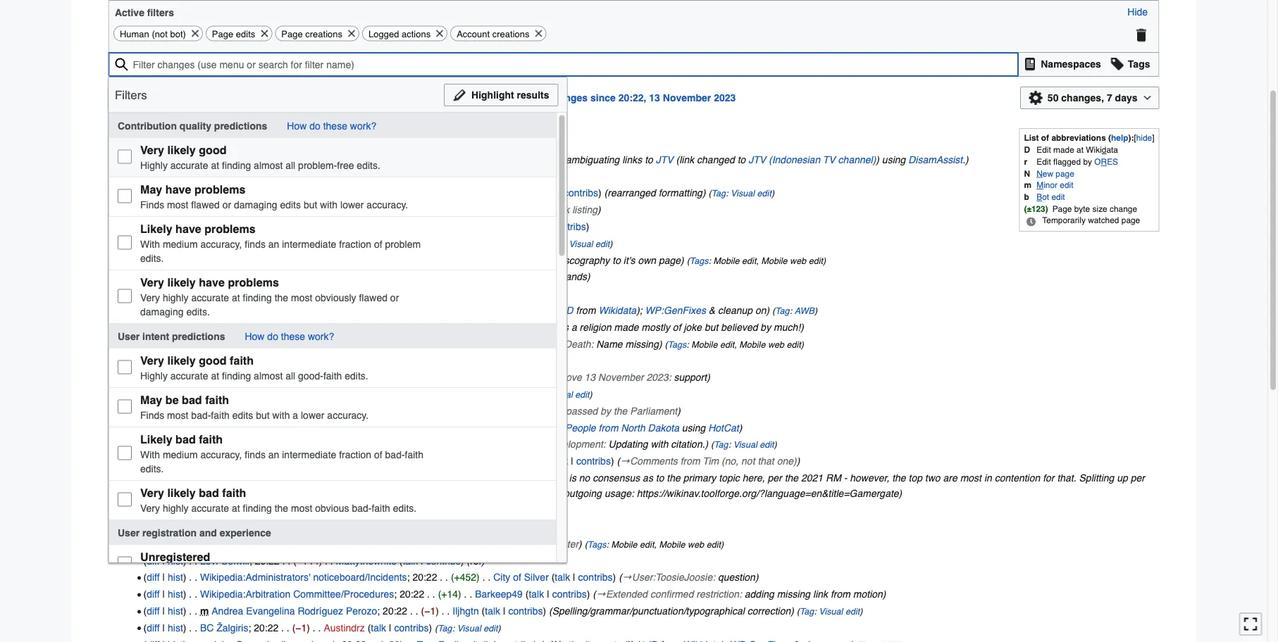 Task type: vqa. For each thing, say whether or not it's contained in the screenshot.
the "actions"
yes



Task type: locate. For each thing, give the bounding box(es) containing it.
13 down contribution
[[108, 135, 119, 147]]

move
[[558, 372, 582, 383]]

1 edit from the top
[[1037, 146, 1052, 155]]

since left the 20:22,
[[591, 93, 616, 104]]

1 horizontal spatial with
[[320, 199, 337, 210]]

user:kona doeson link
[[210, 322, 293, 333]]

0 horizontal spatial 1961
[[200, 355, 222, 367]]

how do these work? for contribution quality predictions
[[287, 120, 376, 131]]

2 accuracy, from the top
[[200, 449, 242, 461]]

bad right be
[[182, 394, 202, 407]]

tags down joke
[[668, 340, 687, 350]]

2 0 ‎ from the top
[[344, 406, 355, 417]]

0 vertical spatial lower
[[340, 199, 364, 210]]

1 horizontal spatial tags link
[[668, 340, 687, 350]]

0 vertical spatial have
[[165, 183, 191, 196]]

2 likely from the top
[[140, 433, 172, 446]]

very
[[140, 143, 164, 156], [140, 276, 164, 289], [140, 292, 160, 303], [140, 354, 164, 367], [140, 487, 164, 500], [140, 503, 160, 514]]

22 hist from the top
[[168, 539, 183, 550]]

2 horizontal spatial 2023
[[714, 93, 736, 104]]

1 horizontal spatial per
[[1131, 473, 1145, 484]]

edit inside edit flagged by o r es n n ew page m m inor edit b
[[1060, 181, 1074, 190]]

1 horizontal spatial using
[[882, 154, 906, 165]]

edits. inside likely bad faith with medium accuracy, finds an intermediate fraction of bad-faith edits.
[[140, 463, 164, 475]]

0 vertical spatial work?
[[350, 120, 376, 131]]

ian
[[363, 423, 376, 434]]

medium inside likely bad faith with medium accuracy, finds an intermediate fraction of bad-faith edits.
[[162, 449, 198, 461]]

talk:mortgage loan link
[[200, 372, 284, 383]]

1 vertical spatial edit
[[1037, 157, 1052, 167]]

25 diff from the top
[[147, 573, 160, 584]]

21 hist from the top
[[168, 522, 183, 533]]

0 vertical spatial tags link
[[690, 256, 709, 266]]

predictions for contribution quality predictions
[[214, 120, 267, 131]]

accuracy, up the gamergate link
[[200, 449, 242, 461]]

updates
[[158, 93, 196, 104]]

with inside may be bad faith finds most bad-faith edits but with a lower accuracy.
[[272, 410, 290, 421]]

15 diff link from the top
[[147, 406, 160, 417]]

woko up suicide
[[366, 171, 391, 182]]

and up zubeen
[[199, 527, 217, 539]]

0 vertical spatial likely
[[140, 222, 172, 235]]

2 user from the top
[[117, 527, 139, 539]]

23 diff link from the top
[[147, 556, 160, 567]]

at inside very likely have problems very highly accurate at finding the most obviously flawed or damaging edits.
[[232, 292, 240, 303]]

hist for volvo
[[168, 288, 183, 300]]

most inside may have problems finds most flawed or damaging edits but with lower accuracy.
[[167, 199, 188, 210]]

1 vertical spatial m useless parliament
[[200, 406, 297, 417]]

photogenicscientist link
[[330, 473, 417, 484]]

20:22 right the perozo
[[383, 606, 408, 617]]

rodríguez
[[298, 606, 343, 617]]

an
[[268, 239, 279, 250], [268, 449, 279, 461]]

1 vertical spatial ‎ woko sapien
[[364, 406, 425, 417]]

2 horizontal spatial web
[[790, 256, 807, 266]]

0 vertical spatial made
[[1054, 146, 1075, 155]]

contribs link up →‎extended
[[578, 573, 613, 584]]

edit inside "d edit made at wiki d ata r"
[[1037, 146, 1052, 155]]

in
[[526, 355, 534, 367], [985, 473, 992, 484]]

0 vertical spatial medium
[[162, 239, 198, 250]]

diff for bc žalgiris
[[147, 623, 160, 634]]

page
[[1056, 169, 1075, 178], [1122, 216, 1141, 225], [659, 255, 681, 266]]

fraction inside likely bad faith with medium accuracy, finds an intermediate fraction of bad-faith edits.
[[339, 449, 371, 461]]

1 accuracy, from the top
[[200, 239, 242, 250]]

hist link for alan r. woolworth
[[168, 423, 183, 434]]

1 horizontal spatial but
[[303, 199, 317, 210]]

filters
[[115, 88, 147, 102]]

0 vertical spatial page
[[1056, 169, 1075, 178]]

likely have problems with medium accuracy, finds an intermediate fraction of problem edits.
[[140, 222, 421, 264]]

bad
[[182, 394, 202, 407], [175, 433, 195, 446], [199, 487, 219, 500]]

but down user:ericksmd3839/epidemiology of suicide link
[[303, 199, 317, 210]]

contribs link down →‎track listing link at the left of the page
[[552, 221, 586, 233]]

remove 'page edits' image
[[260, 27, 269, 41]]

more right has
[[445, 489, 468, 500]]

26 hist link from the top
[[168, 606, 183, 617]]

carthaea link
[[212, 305, 252, 316]]

→‎other vaccines under development link
[[440, 439, 603, 451]]

an for faith
[[268, 449, 279, 461]]

very for very likely good faith
[[140, 354, 164, 367]]

28 diff from the top
[[147, 623, 160, 634]]

tags inside ‎ 2409:40e7:c:a8c2:ca5:a4ff:fef8:cb04 talk ‎ ( →‎theater ) tags : mobile edit mobile web edit
[[588, 540, 607, 550]]

by inside edit flagged by o r es n n ew page m m inor edit b
[[1084, 157, 1093, 167]]

good inside very likely good faith highly accurate at finding almost all good-faith edits.
[[199, 354, 226, 367]]

from
[[576, 305, 596, 316], [599, 423, 619, 434], [681, 456, 700, 467], [831, 589, 851, 601]]

edits. inside very likely good faith highly accurate at finding almost all good-faith edits.
[[345, 370, 368, 382]]

problems inside very likely have problems very highly accurate at finding the most obviously flawed or damaging edits.
[[228, 276, 279, 289]]

diff link for valneva se
[[147, 439, 160, 451]]

1961 cfl season link
[[200, 355, 278, 367]]

check image for very likely bad faith
[[117, 493, 131, 507]]

hist for jeep grand cherokee (wj)
[[168, 221, 183, 233]]

1 horizontal spatial since
[[591, 93, 616, 104]]

7 hist from the top
[[168, 272, 183, 283]]

0 vertical spatial 2023
[[714, 93, 736, 104]]

talk link up →‎track
[[541, 188, 556, 199]]

edits. inside very likely bad faith very highly accurate at finding the most obvious bad-faith edits.
[[393, 503, 416, 514]]

intermediate inside likely bad faith with medium accuracy, finds an intermediate fraction of bad-faith edits.
[[282, 449, 336, 461]]

november inside button
[[663, 93, 711, 104]]

( down "nickname.)"
[[532, 539, 535, 550]]

valneva
[[200, 439, 235, 451]]

2 vertical spatial have
[[199, 276, 224, 289]]

2 highly from the top
[[162, 503, 188, 514]]

2 hist from the top
[[168, 171, 183, 182]]

finding down cfl
[[222, 370, 251, 382]]

1961 down matthew
[[200, 355, 222, 367]]

(
[[1109, 134, 1112, 143], [495, 171, 498, 182], [532, 204, 536, 216], [552, 339, 555, 350], [617, 456, 620, 467], [532, 539, 535, 550], [619, 573, 622, 584], [593, 589, 596, 601]]

12 diff link from the top
[[147, 355, 160, 367]]

and inside filters list box
[[199, 527, 217, 539]]

26 diff from the top
[[147, 589, 160, 601]]

0 vertical spatial finds
[[140, 199, 164, 210]]

an inside likely bad faith with medium accuracy, finds an intermediate fraction of bad-faith edits.
[[268, 449, 279, 461]]

1 horizontal spatial november
[[599, 372, 644, 383]]

active
[[115, 7, 144, 18]]

1 horizontal spatial and
[[520, 489, 536, 500]]

0 vertical spatial do
[[309, 120, 320, 131]]

hist for league of nations
[[168, 272, 183, 283]]

1 vertical spatial lower
[[301, 410, 324, 421]]

19 diff from the top
[[147, 456, 160, 467]]

contribs link for talk link on top of there on the bottom
[[577, 456, 611, 467]]

perry
[[240, 339, 264, 350]]

by
[[327, 154, 337, 165], [1084, 157, 1093, 167], [761, 322, 771, 333], [601, 406, 611, 417]]

view right on
[[216, 204, 237, 216]]

→‎extended
[[596, 589, 648, 601]]

20:22 up odengrund
[[289, 372, 314, 383]]

2 very from the top
[[140, 276, 164, 289]]

2 good from the top
[[199, 354, 226, 367]]

likely inside very likely good highly accurate at finding almost all problem-free edits.
[[167, 143, 195, 156]]

20:22 right garg
[[264, 539, 288, 550]]

finding inside very likely bad faith very highly accurate at finding the most obvious bad-faith edits.
[[243, 503, 272, 514]]

with down dakota
[[651, 439, 669, 451]]

doeson for ‎ kona doeson
[[414, 322, 448, 333]]

20:22 up season
[[269, 339, 294, 350]]

finds inside likely have problems with medium accuracy, finds an intermediate fraction of problem edits.
[[244, 239, 265, 250]]

1 vertical spatial work?
[[308, 331, 334, 342]]

22 hist link from the top
[[168, 539, 183, 550]]

2 highly from the top
[[140, 370, 167, 382]]

14 diff from the top
[[147, 372, 160, 383]]

→‎death
[[555, 339, 591, 350]]

the inside very likely bad faith very highly accurate at finding the most obvious bad-faith edits.
[[274, 503, 288, 514]]

likely left the volvo link at left top
[[167, 276, 195, 289]]

using right the channel)
[[882, 154, 906, 165]]

0 ‎
[[344, 171, 355, 182], [344, 406, 355, 417]]

edits
[[236, 29, 255, 39], [280, 199, 301, 210], [232, 410, 253, 421]]

november down contribution
[[122, 135, 170, 147]]

5 hist link from the top
[[168, 221, 183, 233]]

1 useless from the top
[[212, 171, 247, 182]]

2 fraction from the top
[[339, 449, 371, 461]]

8 hist link from the top
[[168, 288, 183, 300]]

visual edit link for "tag" link underneath link
[[819, 607, 860, 617]]

november right the 20:22,
[[663, 93, 711, 104]]

edit inside edit flagged by o r es n n ew page m m inor edit b
[[1037, 157, 1052, 167]]

do for contribution quality predictions
[[309, 120, 320, 131]]

check image for likely have problems
[[117, 236, 131, 250]]

visual down link
[[819, 607, 843, 617]]

hist for wikipedia:administrators' noticeboard/incidents
[[168, 573, 183, 584]]

all inside very likely good highly accurate at finding almost all problem-free edits.
[[285, 160, 295, 171]]

visual inside ‎ tag : visual edit
[[457, 624, 481, 634]]

1 vertical spatial highly
[[162, 503, 188, 514]]

likely inside very likely good faith highly accurate at finding almost all good-faith edits.
[[167, 354, 195, 367]]

20:22 for talk:mortgage loan
[[289, 372, 314, 383]]

20:22 down league of nations link
[[230, 288, 254, 300]]

2 vertical spatial with
[[651, 439, 669, 451]]

3 likely from the top
[[167, 354, 195, 367]]

: left awb link
[[790, 306, 792, 316]]

6 diff from the top
[[147, 238, 160, 249]]

flawed inside very likely have problems very highly accurate at finding the most obviously flawed or damaging edits.
[[359, 292, 387, 303]]

2 vertical spatial bad-
[[352, 503, 371, 514]]

edit right d
[[1037, 146, 1052, 155]]

14 hist from the top
[[168, 389, 183, 400]]

2023
[[714, 93, 736, 104], [173, 135, 195, 147], [647, 372, 669, 383]]

9 diff from the top
[[147, 288, 160, 300]]

1 vertical spatial since
[[393, 489, 416, 500]]

work? for contribution quality predictions
[[350, 120, 376, 131]]

1 m useless parliament from the top
[[200, 171, 297, 182]]

intermediate for likely have problems
[[282, 239, 336, 250]]

contribs link left →‎see
[[454, 171, 489, 182]]

highly inside very likely have problems very highly accurate at finding the most obviously flawed or damaging edits.
[[162, 292, 188, 303]]

: inside →‎other vaccines under development : updating with citation. ) tag : visual edit
[[729, 440, 731, 451]]

hist for 1961 cfl season
[[168, 355, 183, 367]]

diff link for bc žalgiris
[[147, 623, 160, 634]]

fraction inside likely have problems with medium accuracy, finds an intermediate fraction of problem edits.
[[339, 239, 371, 250]]

n
[[1025, 169, 1031, 178], [1037, 169, 1043, 178], [200, 322, 207, 333]]

at inside very likely bad faith very highly accurate at finding the most obvious bad-faith edits.
[[232, 503, 240, 514]]

tag link down link
[[800, 607, 814, 617]]

with inside likely have problems with medium accuracy, finds an intermediate fraction of problem edits.
[[140, 239, 160, 250]]

very inside very likely good faith highly accurate at finding almost all good-faith edits.
[[140, 354, 164, 367]]

0 vertical spatial useless
[[212, 171, 247, 182]]

problems for likely have problems
[[204, 222, 255, 235]]

1 may from the top
[[140, 183, 162, 196]]

+128
[[331, 372, 353, 383]]

20:22 up wikipedia:administrators'
[[255, 556, 280, 567]]

1 vertical spatial user
[[117, 527, 139, 539]]

diff for wikipedia:administrators' noticeboard/incidents
[[147, 573, 160, 584]]

tags right tag icon
[[1129, 59, 1151, 70]]

list of television networks by country link
[[212, 154, 372, 165]]

→‎requested move 13 november 2023 link
[[498, 372, 669, 383]]

0 vertical spatial may
[[140, 183, 162, 196]]

bad left alan
[[175, 433, 195, 446]]

intermediate down (wj)
[[282, 239, 336, 250]]

1 vertical spatial highly
[[140, 370, 167, 382]]

diff for zubeen garg
[[147, 539, 160, 550]]

20:22 down problem-
[[302, 171, 327, 182]]

0 vertical spatial user
[[117, 331, 139, 342]]

1 horizontal spatial or
[[390, 292, 399, 303]]

1 vertical spatial how do these work? button
[[240, 325, 339, 347]]

1 highly from the top
[[162, 292, 188, 303]]

highly down "wp:dabcommon" link
[[162, 503, 188, 514]]

five
[[267, 204, 286, 216]]

2 check image from the top
[[117, 189, 131, 203]]

0 horizontal spatial page
[[212, 29, 233, 39]]

likely inside likely have problems with medium accuracy, finds an intermediate fraction of problem edits.
[[140, 222, 172, 235]]

3 check image from the top
[[117, 236, 131, 250]]

most inside may be bad faith finds most bad-faith edits but with a lower accuracy.
[[167, 410, 188, 421]]

diff for talk:mortgage loan
[[147, 372, 160, 383]]

at inside "d edit made at wiki d ata r"
[[1077, 146, 1084, 155]]

visual edit link up not
[[734, 440, 774, 451]]

−2 ‎
[[296, 505, 313, 517]]

ed)
[[404, 423, 419, 434]]

wikipedia:peer review/dorothy l. sayers/archive1 link
[[200, 456, 420, 467]]

almost down season
[[253, 370, 283, 382]]

2 intermediate from the top
[[282, 449, 336, 461]]

filters list box
[[108, 77, 568, 643]]

0 horizontal spatial using
[[682, 423, 706, 434]]

0 vertical spatial woko
[[366, 171, 391, 182]]

diff for jeep grand cherokee (wj)
[[147, 221, 160, 233]]

with for may have problems
[[320, 199, 337, 210]]

5 diff link from the top
[[147, 221, 160, 233]]

loan
[[265, 372, 284, 383]]

20:22 for volvo
[[230, 288, 254, 300]]

0 vertical spatial sapien
[[394, 171, 425, 182]]

2 diff link from the top
[[147, 171, 160, 182]]

useless parliament link down television
[[212, 171, 297, 182]]

9 hist link from the top
[[168, 305, 183, 316]]

→‎extended confirmed restriction link
[[596, 589, 739, 601]]

1 horizontal spatial these
[[323, 120, 347, 131]]

have
[[165, 183, 191, 196], [175, 222, 201, 235], [199, 276, 224, 289]]

‎ aminchauhan
[[302, 288, 368, 300]]

at down the also,
[[232, 503, 240, 514]]

1 vertical spatial how
[[245, 331, 264, 342]]

2 1961 from the left
[[537, 355, 559, 367]]

problems inside may have problems finds most flawed or damaging edits but with lower accuracy.
[[194, 183, 245, 196]]

tag inside ‎ tag : visual edit
[[438, 624, 452, 634]]

1 good from the top
[[199, 143, 226, 156]]

damaging down user:ericksmd3839/epidemiology
[[234, 199, 277, 210]]

hist link for gamergate
[[168, 473, 183, 484]]

diff link for league of nations
[[147, 272, 160, 283]]

(no,
[[722, 456, 739, 467]]

1 horizontal spatial missing
[[777, 589, 811, 601]]

27 hist link from the top
[[168, 623, 183, 634]]

results
[[517, 89, 549, 101]]

hist for valneva se
[[168, 439, 183, 451]]

: down link
[[814, 607, 817, 617]]

1 horizontal spatial 2023
[[647, 372, 669, 383]]

5 very from the top
[[140, 487, 164, 500]]

talk up tom.reding link
[[374, 288, 389, 300]]

1 medium from the top
[[162, 239, 198, 250]]

highlight results
[[472, 89, 549, 101]]

page right "remove 'page edits'" icon
[[281, 29, 303, 39]]

+14 ‎
[[442, 589, 464, 601]]

1 vertical spatial medium
[[162, 449, 198, 461]]

intermediate inside likely have problems with medium accuracy, finds an intermediate fraction of problem edits.
[[282, 239, 336, 250]]

work? for user intent predictions
[[308, 331, 334, 342]]

1 horizontal spatial flawed
[[359, 292, 387, 303]]

much!)
[[774, 322, 804, 333]]

( down also
[[532, 204, 536, 216]]

all right loan
[[285, 370, 295, 382]]

doeson for n user:kona doeson
[[259, 322, 293, 333]]

tags inside button
[[1129, 59, 1151, 70]]

at inside very likely good highly accurate at finding almost all problem-free edits.
[[211, 160, 219, 171]]

1 vertical spatial almost
[[253, 370, 283, 382]]

wikipedia:peer
[[200, 456, 267, 467]]

11 hist from the top
[[168, 339, 183, 350]]

diff link
[[147, 154, 160, 165], [147, 171, 160, 182], [147, 188, 160, 199], [147, 204, 160, 216], [147, 221, 160, 233], [147, 238, 160, 249], [147, 255, 160, 266], [147, 272, 160, 283], [147, 288, 160, 300], [147, 305, 160, 316], [147, 339, 160, 350], [147, 355, 160, 367], [147, 372, 160, 383], [147, 389, 160, 400], [147, 406, 160, 417], [147, 423, 160, 434], [147, 439, 160, 451], [147, 456, 160, 467], [147, 473, 160, 484], [147, 505, 160, 517], [147, 522, 160, 533], [147, 539, 160, 550], [147, 556, 160, 567], [147, 573, 160, 584], [147, 589, 160, 601], [147, 606, 160, 617], [147, 623, 160, 634]]

2 m useless parliament from the top
[[200, 406, 297, 417]]

1 vertical spatial finds
[[244, 449, 265, 461]]

1 vertical spatial with
[[272, 410, 290, 421]]

1 horizontal spatial more
[[539, 489, 561, 500]]

hoagietwolff
[[408, 204, 462, 216]]

‎ city of silver
[[491, 573, 549, 584]]

mattythewhite link
[[336, 556, 397, 567]]

by down on)
[[761, 322, 771, 333]]

contribs link for talk link on the right of silver
[[578, 573, 613, 584]]

0 down free
[[344, 171, 349, 182]]

mobile up →‎extended
[[612, 540, 638, 550]]

m up b
[[1025, 181, 1032, 190]]

finds for faith
[[244, 449, 265, 461]]

1 vertical spatial an
[[268, 449, 279, 461]]

finding
[[222, 160, 251, 171], [243, 292, 272, 303], [222, 370, 251, 382], [243, 503, 272, 514]]

0 vertical spatial all
[[285, 160, 295, 171]]

2 vertical spatial check image
[[117, 493, 131, 507]]

or inside may have problems finds most flawed or damaging edits but with lower accuracy.
[[222, 199, 231, 210]]

0 horizontal spatial per
[[768, 473, 782, 484]]

bad inside very likely bad faith very highly accurate at finding the most obvious bad-faith edits.
[[199, 487, 219, 500]]

lower inside may have problems finds most flawed or damaging edits but with lower accuracy.
[[340, 199, 364, 210]]

0 horizontal spatial with
[[272, 410, 290, 421]]

16 diff link from the top
[[147, 423, 160, 434]]

edits left "remove 'page edits'" icon
[[236, 29, 255, 39]]

hist link for user:ericksmd3839/epidemiology of suicide
[[168, 188, 183, 199]]

with inside likely bad faith with medium accuracy, finds an intermediate fraction of bad-faith edits.
[[140, 449, 160, 461]]

hist link for valneva se
[[168, 439, 183, 451]]

highly inside very likely good faith highly accurate at finding almost all good-faith edits.
[[140, 370, 167, 382]]

is down 1 id 'link' at top left
[[562, 322, 569, 333]]

17 hist link from the top
[[168, 439, 183, 451]]

1 vertical spatial useless
[[212, 406, 247, 417]]

15 hist link from the top
[[168, 406, 183, 417]]

1 sapien from the top
[[394, 171, 425, 182]]

good for very likely good
[[199, 143, 226, 156]]

evangelina
[[246, 606, 295, 617]]

→‎cfl news in 1961 )
[[468, 355, 562, 367]]

mobile
[[714, 256, 740, 266], [762, 256, 788, 266], [692, 340, 718, 350], [740, 340, 766, 350], [612, 540, 638, 550], [659, 540, 686, 550]]

bad- down 'ian (wiki ed)' link
[[385, 449, 405, 461]]

15 diff from the top
[[147, 389, 160, 400]]

1 likely from the top
[[140, 222, 172, 235]]

11 hist link from the top
[[168, 339, 183, 350]]

outgoing
[[564, 489, 602, 500]]

: right the →‎theater link
[[607, 540, 609, 550]]

highlight image
[[453, 84, 467, 106]]

accuracy, inside likely bad faith with medium accuracy, finds an intermediate fraction of bad-faith edits.
[[200, 449, 242, 461]]

11 diff link from the top
[[147, 339, 160, 350]]

1 vertical spatial tags link
[[668, 340, 687, 350]]

have inside very likely have problems very highly accurate at finding the most obviously flawed or damaging edits.
[[199, 276, 224, 289]]

flawed inside may have problems finds most flawed or damaging edits but with lower accuracy.
[[191, 199, 219, 210]]

2 with from the top
[[140, 449, 160, 461]]

tv
[[823, 154, 836, 165]]

+452
[[454, 573, 477, 584]]

diff link for levi colwill
[[147, 556, 160, 567]]

: down "changed" on the right top of page
[[726, 189, 729, 199]]

1
[[555, 305, 561, 316]]

rm
[[826, 473, 842, 484]]

likely down 'user intent predictions'
[[167, 354, 195, 367]]

5 check image from the top
[[117, 400, 131, 414]]

0 vertical spatial damaging
[[234, 199, 277, 210]]

1 horizontal spatial a
[[572, 322, 577, 333]]

→‎requested move 13 november 2023 : support )
[[498, 372, 710, 383]]

but for problems
[[303, 199, 317, 210]]

contribs link down barkeep49 on the bottom of page
[[509, 606, 543, 617]]

hist link for wikipedia:arbitration committee/procedures
[[168, 589, 183, 601]]

how do these work? button for user intent predictions
[[240, 325, 339, 347]]

check image
[[117, 360, 131, 374], [117, 446, 131, 460], [117, 493, 131, 507]]

0 vertical spatial 13
[[649, 93, 660, 104]]

1 horizontal spatial work?
[[350, 120, 376, 131]]

most right are
[[961, 473, 982, 484]]

flagged
[[1054, 157, 1081, 167]]

1 vertical spatial and
[[199, 527, 217, 539]]

0 horizontal spatial bad-
[[191, 410, 211, 421]]

development
[[547, 439, 603, 451]]

3 very from the top
[[140, 292, 160, 303]]

‎ (ref)
[[464, 556, 485, 567]]

2 an from the top
[[268, 449, 279, 461]]

20:22 down (wj)
[[286, 238, 310, 249]]

tag inside 1 id from wikidata ); wp:genfixes & cleanup on) tag : awb
[[776, 306, 790, 316]]

diff link for user:ericksmd3839/epidemiology of suicide
[[147, 188, 160, 199]]

1 vertical spatial 2023
[[173, 135, 195, 147]]

may have problems finds most flawed or damaging edits but with lower accuracy.
[[140, 183, 408, 210]]

have for likely
[[175, 222, 201, 235]]

logged actions
[[369, 29, 431, 39]]

0 vertical spatial problems
[[194, 183, 245, 196]]

that.
[[1058, 473, 1077, 484]]

2 horizontal spatial page
[[1053, 204, 1073, 214]]

20:22,
[[619, 93, 647, 104]]

help link
[[1112, 134, 1129, 143]]

20 hist link from the top
[[168, 505, 183, 517]]

0 horizontal spatial more
[[445, 489, 468, 500]]

20:22 down −2
[[276, 522, 301, 533]]

networks
[[285, 154, 324, 165]]

1 ‎ woko sapien from the top
[[364, 171, 425, 182]]

check image for may have problems
[[117, 189, 131, 203]]

20:22 for wikipedia:arbitration committee/procedures
[[400, 589, 425, 601]]

bad inside may be bad faith finds most bad-faith edits but with a lower accuracy.
[[182, 394, 202, 407]]

8 diff link from the top
[[147, 272, 160, 283]]

2 vertical spatial edits
[[232, 410, 253, 421]]

0 horizontal spatial list
[[212, 154, 227, 165]]

tag down "changed" on the right top of page
[[712, 189, 726, 199]]

contribs link for talk link under ‎ barkeep49
[[509, 606, 543, 617]]

check image for very likely good faith
[[117, 360, 131, 374]]

diff link for gamergate
[[147, 473, 160, 484]]

contribs down 2409:40e7:c:a8c2:ca5:a4ff:fef8:cb04 link
[[426, 556, 461, 567]]

diff link for on view at the five spot cafe
[[147, 204, 160, 216]]

6 diff link from the top
[[147, 238, 160, 249]]

Filter changes (use menu or search for filter name) text field
[[108, 52, 1020, 77]]

) up dakota
[[678, 406, 681, 417]]

id
[[564, 305, 574, 316]]

very for very likely good
[[140, 143, 164, 156]]

in left contention
[[985, 473, 992, 484]]

flawed up tom.reding link
[[359, 292, 387, 303]]

with for likely bad faith
[[140, 449, 160, 461]]

1 vertical spatial 13
[[108, 135, 119, 147]]

13
[[649, 93, 660, 104], [108, 135, 119, 147], [585, 372, 596, 383]]

1 highly from the top
[[140, 160, 167, 171]]

16 hist from the top
[[168, 423, 183, 434]]

woko down +1 ‎
[[366, 406, 391, 417]]

with inside may have problems finds most flawed or damaging edits but with lower accuracy.
[[320, 199, 337, 210]]

on
[[200, 204, 213, 216]]

how do these work? up free
[[287, 120, 376, 131]]

13 inside button
[[649, 93, 660, 104]]

may inside may be bad faith finds most bad-faith edits but with a lower accuracy.
[[140, 394, 162, 407]]

these for contribution quality predictions
[[323, 120, 347, 131]]

−1 ‎ down +14
[[425, 606, 442, 617]]

league of nations link
[[200, 272, 280, 283]]

+1,955 ‎
[[341, 322, 377, 333]]

1 vertical spatial 0 ‎
[[344, 406, 355, 417]]

at down quality in the left of the page
[[211, 160, 219, 171]]

doeson up perry
[[259, 322, 293, 333]]

diff for alan r. woolworth
[[147, 423, 160, 434]]

accurate down contribution quality predictions
[[170, 160, 208, 171]]

page right own
[[659, 255, 681, 266]]

highly for have
[[162, 292, 188, 303]]

0 vertical spatial these
[[323, 120, 347, 131]]

talk up has
[[423, 473, 439, 484]]

0 vertical spatial but
[[303, 199, 317, 210]]

‎ ( →‎see also )
[[492, 171, 550, 182]]

not
[[742, 456, 755, 467]]

‎ hoagietwolff
[[405, 204, 462, 216]]

page for page creations
[[281, 29, 303, 39]]

with for likely have problems
[[140, 239, 160, 250]]

talk up there on the bottom
[[553, 456, 569, 467]]

accuracy. up +38 ‎
[[327, 410, 368, 421]]

likely for very likely good
[[167, 143, 195, 156]]

1 all from the top
[[285, 160, 295, 171]]

doeson up 2a02:c7c:fc1f:da00:5417:95a9:2fb2:d64d link
[[414, 322, 448, 333]]

accurate inside very likely good highly accurate at finding almost all problem-free edits.
[[170, 160, 208, 171]]

zubeen garg
[[200, 539, 258, 550]]

wp:genfixes link
[[645, 305, 706, 316]]

2 finds from the top
[[140, 410, 164, 421]]

0 horizontal spatial a
[[292, 410, 298, 421]]

creations for account creations
[[493, 29, 530, 39]]

earnsthearthrob
[[356, 238, 426, 249]]

edits for may have problems
[[280, 199, 301, 210]]

finds down woolworth
[[244, 449, 265, 461]]

0 horizontal spatial jtv
[[656, 154, 674, 165]]

check image
[[117, 150, 131, 164], [117, 189, 131, 203], [117, 236, 131, 250], [117, 289, 131, 303], [117, 400, 131, 414], [117, 557, 131, 571]]

list of abbreviations ( help ):
[[1025, 134, 1135, 143]]

1 horizontal spatial bad-
[[352, 503, 371, 514]]

how do these work? button
[[282, 114, 381, 137], [240, 325, 339, 347]]

tag down hotcat link
[[714, 440, 729, 451]]

good for very likely good faith
[[199, 354, 226, 367]]

4 diff link from the top
[[147, 204, 160, 216]]

2 may from the top
[[140, 394, 162, 407]]

with
[[140, 239, 160, 250], [140, 449, 160, 461]]

but inside may have problems finds most flawed or damaging edits but with lower accuracy.
[[303, 199, 317, 210]]

mobile up on)
[[762, 256, 788, 266]]

20:22 for bc žalgiris
[[254, 623, 279, 634]]

0 vertical spatial since
[[591, 93, 616, 104]]

hist for wikipedia:peer review/dorothy l. sayers/archive1
[[168, 456, 183, 467]]

25 hist link from the top
[[168, 589, 183, 601]]

more
[[445, 489, 468, 500], [539, 489, 561, 500]]

24 hist link from the top
[[168, 573, 183, 584]]

an inside likely have problems with medium accuracy, finds an intermediate fraction of problem edits.
[[268, 239, 279, 250]]

hist link for liam cunningham
[[168, 238, 183, 249]]

9 hist from the top
[[168, 305, 183, 316]]

1 likely from the top
[[167, 143, 195, 156]]

2021
[[802, 473, 823, 484]]

1 horizontal spatial n
[[1025, 169, 1031, 178]]

19 hist link from the top
[[168, 473, 183, 484]]

these up country
[[323, 120, 347, 131]]

hist link for volvo
[[168, 288, 183, 300]]

2 creations from the left
[[493, 29, 530, 39]]

web inside ‎ 2409:40e7:c:a8c2:ca5:a4ff:fef8:cb04 talk ‎ ( →‎theater ) tags : mobile edit mobile web edit
[[688, 540, 704, 550]]

contribs link for talk link over 2409:40e7:c:a8c2:ca5:a4ff:fef8:cb04 link
[[435, 522, 469, 533]]

discography
[[557, 255, 610, 266]]

pageviews
[[470, 489, 517, 500]]

1 vertical spatial good
[[199, 354, 226, 367]]

: left 'support'
[[669, 372, 672, 383]]

0 horizontal spatial creations
[[305, 29, 343, 39]]

damaging inside very likely have problems very highly accurate at finding the most obviously flawed or damaging edits.
[[140, 306, 183, 318]]

web for page
[[790, 256, 807, 266]]

most inside very likely have problems very highly accurate at finding the most obviously flawed or damaging edits.
[[291, 292, 312, 303]]

likely down be
[[140, 433, 172, 446]]

check image for very likely have problems
[[117, 289, 131, 303]]

edits inside may have problems finds most flawed or damaging edits but with lower accuracy.
[[280, 199, 301, 210]]

hist for gamergate
[[168, 473, 183, 484]]

2 medium from the top
[[162, 449, 198, 461]]

1 horizontal spatial made
[[1054, 146, 1075, 155]]

are
[[944, 473, 958, 484]]

) up the adding
[[756, 573, 759, 584]]

9 diff link from the top
[[147, 288, 160, 300]]

tag up much!)
[[776, 306, 790, 316]]

have inside may have problems finds most flawed or damaging edits but with lower accuracy.
[[165, 183, 191, 196]]

fraction for likely have problems
[[339, 239, 371, 250]]

1 an from the top
[[268, 239, 279, 250]]

have inside likely have problems with medium accuracy, finds an intermediate fraction of problem edits.
[[175, 222, 201, 235]]

remove 'page creations' image
[[347, 27, 357, 41]]

4 hist from the top
[[168, 204, 183, 216]]

finds inside may have problems finds most flawed or damaging edits but with lower accuracy.
[[140, 199, 164, 210]]

1 vertical spatial check image
[[117, 446, 131, 460]]

1 vertical spatial 0
[[344, 406, 349, 417]]

1 almost from the top
[[253, 160, 283, 171]]

0 vertical spatial an
[[268, 239, 279, 250]]

1 vertical spatial or
[[390, 292, 399, 303]]

1 intermediate from the top
[[282, 239, 336, 250]]

league
[[200, 272, 233, 283]]

of
[[1042, 134, 1050, 143], [230, 154, 238, 165], [351, 188, 359, 199], [374, 239, 382, 250], [236, 272, 244, 283], [673, 322, 681, 333], [374, 449, 382, 461], [513, 573, 522, 584]]

finds inside likely bad faith with medium accuracy, finds an intermediate fraction of bad-faith edits.
[[244, 449, 265, 461]]

diff link for volvo
[[147, 288, 160, 300]]

23 hist link from the top
[[168, 556, 183, 567]]

;
[[228, 489, 231, 500]]

21 hist link from the top
[[168, 522, 183, 533]]

highly inside very likely bad faith very highly accurate at finding the most obvious bad-faith edits.
[[162, 503, 188, 514]]

do for user intent predictions
[[267, 331, 278, 342]]

hist for rahis nabi
[[168, 505, 183, 517]]

1 very from the top
[[140, 143, 164, 156]]

how for user intent predictions
[[245, 331, 264, 342]]

1 vertical spatial page
[[1122, 216, 1141, 225]]

hist for liam cunningham
[[168, 238, 183, 249]]

problems inside likely have problems with medium accuracy, finds an intermediate fraction of problem edits.
[[204, 222, 255, 235]]

2 all from the top
[[285, 370, 295, 382]]

accuracy, down jeep
[[200, 239, 242, 250]]

( down (duckism at the bottom
[[552, 339, 555, 350]]

likely inside likely bad faith with medium accuracy, finds an intermediate fraction of bad-faith edits.
[[140, 433, 172, 446]]

n up m
[[1037, 169, 1043, 178]]

0 vertical spatial view
[[501, 93, 523, 104]]

→‎requested
[[498, 372, 555, 383]]

intermediate for likely bad faith
[[282, 449, 336, 461]]

4 diff from the top
[[147, 204, 160, 216]]

1 vertical spatial list
[[212, 154, 227, 165]]

0 horizontal spatial lower
[[301, 410, 324, 421]]

diff for volvo
[[147, 288, 160, 300]]

contribs link for talk link over has
[[447, 473, 481, 484]]

13 hist from the top
[[168, 372, 183, 383]]

woko sapien link
[[366, 171, 425, 182]]



Task type: describe. For each thing, give the bounding box(es) containing it.
likely for very likely good faith
[[167, 354, 195, 367]]

hist link for matthew perry
[[168, 339, 183, 350]]

volvo
[[200, 288, 224, 300]]

almost inside very likely good highly accurate at finding almost all problem-free edits.
[[253, 160, 283, 171]]

jtv link
[[656, 154, 674, 165]]

1 hist link from the top
[[168, 154, 183, 165]]

ew
[[1043, 169, 1054, 178]]

aminchauhan link
[[305, 288, 368, 300]]

2 diff from the top
[[147, 171, 160, 182]]

in inside ‎ (agreed that there is no consensus as to the primary topic here, per the 2021 rm - however, the top two are most in contention for that. splitting up per wp:dabcommon ; also, putting the controversy on top, since it has more pageviews and more outgoing usage: https://wikinav.toolforge.org/?language=en&title=gamergate)
[[985, 473, 992, 484]]

+25
[[299, 305, 316, 316]]

diff link for liam cunningham
[[147, 238, 160, 249]]

made inside "d edit made at wiki d ata r"
[[1054, 146, 1075, 155]]

to left the it's
[[613, 255, 621, 266]]

hist link for mike whitmarsh
[[168, 522, 183, 533]]

‎ inside ‎ (agreed that there is no consensus as to the primary topic here, per the 2021 rm - however, the top two are most in contention for that. splitting up per wp:dabcommon ; also, putting the controversy on top, since it has more pageviews and more outgoing usage: https://wikinav.toolforge.org/?language=en&title=gamergate)
[[484, 473, 484, 484]]

kona
[[388, 322, 411, 333]]

perozo
[[346, 606, 377, 617]]

since inside ‎ (agreed that there is no consensus as to the primary topic here, per the 2021 rm - however, the top two are most in contention for that. splitting up per wp:dabcommon ; also, putting the controversy on top, since it has more pageviews and more outgoing usage: https://wikinav.toolforge.org/?language=en&title=gamergate)
[[393, 489, 416, 500]]

15 hist from the top
[[168, 406, 183, 417]]

diff for liam cunningham
[[147, 238, 160, 249]]

) right link
[[883, 589, 886, 601]]

medium for have
[[162, 239, 198, 250]]

the up −2
[[290, 489, 304, 500]]

20:22 down woolworth
[[256, 439, 281, 451]]

‎ earnsthearthrob
[[353, 238, 426, 249]]

16 diff from the top
[[147, 406, 160, 417]]

talk down the perozo
[[371, 623, 386, 634]]

1 per from the left
[[768, 473, 782, 484]]

faith down +17 ‎
[[323, 370, 342, 382]]

20:22 for zubeen garg
[[264, 539, 288, 550]]

26 diff link from the top
[[147, 606, 160, 617]]

page edits
[[212, 29, 255, 39]]

(wiki
[[379, 423, 401, 434]]

contribs up →‎notable
[[486, 389, 521, 400]]

) up hotcat
[[707, 372, 710, 383]]

whitmarsh
[[224, 522, 271, 533]]

) up the tag : visual edit
[[598, 204, 601, 216]]

0 vertical spatial edits
[[236, 29, 255, 39]]

joke
[[684, 322, 702, 333]]

contribs link for talk link above 2a02:c7c:fc1f:da00:5417:95a9:2fb2:d64d link
[[477, 322, 512, 333]]

l.
[[338, 456, 346, 467]]

diff for mike whitmarsh
[[147, 522, 160, 533]]

1 hist from the top
[[168, 154, 183, 165]]

0 horizontal spatial n
[[200, 322, 207, 333]]

tag link down hotcat link
[[714, 440, 729, 451]]

→‎comments from tim (no, not that one) link
[[620, 456, 797, 467]]

) up ‎ ( →‎comments from tim (no, not that one) )
[[705, 439, 709, 451]]

visual edit link for "tag" link below hotcat link
[[734, 440, 774, 451]]

) down outgoing
[[579, 539, 582, 550]]

live updates
[[136, 93, 196, 104]]

edits. inside very likely good highly accurate at finding almost all problem-free edits.
[[357, 160, 380, 171]]

active filters
[[115, 7, 174, 18]]

talk down '‎ (added nickname.)'
[[510, 539, 526, 550]]

edit inside '‎ (spelling/grammar/punctuation/typographical correction) tag : visual edit'
[[846, 607, 860, 617]]

26 hist from the top
[[168, 606, 183, 617]]

( up →‎extended
[[619, 573, 622, 584]]

talk right ed) on the left bottom
[[425, 423, 441, 434]]

by left country
[[327, 154, 337, 165]]

talk up hoagietwolff
[[431, 171, 446, 182]]

hist for levi colwill
[[168, 556, 183, 567]]

1 woko from the top
[[366, 171, 391, 182]]

faith down top,
[[371, 503, 390, 514]]

very for very likely bad faith
[[140, 487, 164, 500]]

most inside very likely bad faith very highly accurate at finding the most obvious bad-faith edits.
[[291, 503, 312, 514]]

: down religion
[[591, 339, 594, 350]]

žalgiris
[[217, 623, 248, 634]]

almost inside very likely good faith highly accurate at finding almost all good-faith edits.
[[253, 370, 283, 382]]

by up category:people from north dakota link
[[601, 406, 611, 417]]

tag inside '‎ (spelling/grammar/punctuation/typographical correction) tag : visual edit'
[[800, 607, 814, 617]]

bad- inside may be bad faith finds most bad-faith edits but with a lower accuracy.
[[191, 410, 211, 421]]

season
[[246, 355, 278, 367]]

diff for league of nations
[[147, 272, 160, 283]]

2 horizontal spatial n
[[1037, 169, 1043, 178]]

hist link for 1961 cfl season
[[168, 355, 183, 367]]

listing
[[573, 204, 598, 216]]

hist link for levi colwill
[[168, 556, 183, 567]]

finding inside very likely good highly accurate at finding almost all problem-free edits.
[[222, 160, 251, 171]]

tags inside ‎ 2a02:c7c:fc1f:da00:5417:95a9:2fb2:d64d talk ‎ ( →‎death : name missing ) tags : mobile edit mobile web edit
[[668, 340, 687, 350]]

may for may be bad faith
[[140, 394, 162, 407]]

20:22 for levi colwill
[[255, 556, 280, 567]]

talk link down 2409:40e7:c:a8c2:ca5:a4ff:fef8:cb04
[[403, 556, 418, 567]]

live updates button
[[108, 87, 205, 109]]

talk right franzén)
[[463, 389, 478, 400]]

clock image
[[1025, 217, 1039, 227]]

m down volvo
[[200, 305, 209, 316]]

tags link for )
[[668, 340, 687, 350]]

bc žalgiris
[[200, 623, 248, 634]]

edits. inside likely have problems with medium accuracy, finds an intermediate fraction of problem edits.
[[140, 253, 164, 264]]

user for user intent predictions
[[117, 331, 139, 342]]

edit inside ‎ tag : visual edit
[[484, 624, 498, 634]]

hist link for on view at the five spot cafe
[[168, 204, 183, 216]]

1 horizontal spatial 13
[[585, 372, 596, 383]]

at inside very likely good faith highly accurate at finding almost all good-faith edits.
[[211, 370, 219, 382]]

visual edit link down move
[[549, 390, 590, 400]]

m up bc
[[200, 606, 209, 617]]

bad for likely
[[199, 487, 219, 500]]

but for bad
[[256, 410, 269, 421]]

draft:mathilda
[[200, 389, 262, 400]]

contribs up no
[[577, 456, 611, 467]]

edit up awb
[[809, 256, 823, 266]]

2 0 from the top
[[344, 406, 349, 417]]

1 jtv from the left
[[656, 154, 674, 165]]

diff for wikipedia:peer review/dorothy l. sayers/archive1
[[147, 456, 160, 467]]

edit inside →‎other vaccines under development : updating with citation. ) tag : visual edit
[[760, 440, 774, 451]]

contribs link for talk link on top of tom.reding link
[[397, 288, 432, 300]]

hist link for wikipedia:peer review/dorothy l. sayers/archive1
[[168, 456, 183, 467]]

talk right hoagietwolff link
[[468, 204, 484, 216]]

settings image
[[1029, 88, 1043, 109]]

wikidata link
[[599, 305, 637, 316]]

on)
[[756, 305, 770, 316]]

hist for talk:mortgage loan
[[168, 372, 183, 383]]

tag image
[[1111, 54, 1125, 75]]

diff link for rahis nabi
[[147, 505, 160, 517]]

ot
[[1043, 193, 1050, 202]]

of inside likely have problems with medium accuracy, finds an intermediate fraction of problem edits.
[[374, 239, 382, 250]]

accurate inside very likely have problems very highly accurate at finding the most obviously flawed or damaging edits.
[[191, 292, 229, 303]]

2 more from the left
[[539, 489, 561, 500]]

faith down ed) on the left bottom
[[405, 449, 423, 461]]

2 vertical spatial −1 ‎
[[296, 623, 313, 634]]

likely for likely have problems
[[140, 222, 172, 235]]

0 vertical spatial in
[[526, 355, 534, 367]]

→‎user:toosiejoosie
[[622, 573, 713, 584]]

nickname.)
[[510, 522, 558, 533]]

diff for draft:mathilda odengrund
[[147, 389, 160, 400]]

problem-
[[298, 160, 337, 171]]

predictions for user intent predictions
[[172, 331, 225, 342]]

( up consensus
[[617, 456, 620, 467]]

parliament down draft:mathilda odengrund 20:22
[[250, 406, 297, 417]]

edit up discography
[[596, 239, 610, 249]]

diff link for wikipedia:arbitration committee/procedures
[[147, 589, 160, 601]]

and inside ‎ (agreed that there is no consensus as to the primary topic here, per the 2021 rm - however, the top two are most in contention for that. splitting up per wp:dabcommon ; also, putting the controversy on top, since it has more pageviews and more outgoing usage: https://wikinav.toolforge.org/?language=en&title=gamergate)
[[520, 489, 536, 500]]

) up →‎track
[[546, 171, 550, 182]]

0 horizontal spatial 13
[[108, 135, 119, 147]]

se
[[238, 439, 251, 451]]

2 horizontal spatial −1 ‎
[[425, 606, 442, 617]]

2 horizontal spatial with
[[651, 439, 669, 451]]

b ot edit (±123) page byte size change
[[1025, 193, 1138, 214]]

how do these work? for user intent predictions
[[245, 331, 334, 342]]

20:22 for mike whitmarsh
[[276, 522, 301, 533]]

1 more from the left
[[445, 489, 468, 500]]

) down ‎ (duckism is a religion made mostly of joke but believed by much!)
[[659, 339, 662, 350]]

tag link down "changed" on the right top of page
[[712, 189, 726, 199]]

( left also
[[495, 171, 498, 182]]

edit up passed
[[575, 390, 590, 400]]

that inside ‎ (agreed that there is no consensus as to the primary topic here, per the 2021 rm - however, the top two are most in contention for that. splitting up per wp:dabcommon ; also, putting the controversy on top, since it has more pageviews and more outgoing usage: https://wikinav.toolforge.org/?language=en&title=gamergate)
[[525, 473, 541, 484]]

edit inside b ot edit (±123) page byte size change
[[1052, 193, 1066, 202]]

m up on
[[200, 171, 209, 182]]

‎ 2a02:c7c:fc1f:da00:5417:95a9:2fb2:d64d talk ‎ ( →‎death : name missing ) tags : mobile edit mobile web edit
[[342, 339, 801, 350]]

1 0 from the top
[[344, 171, 349, 182]]

the left top
[[893, 473, 906, 484]]

0 vertical spatial a
[[572, 322, 577, 333]]

mobile down believed
[[740, 340, 766, 350]]

filters
[[147, 7, 174, 18]]

a inside may be bad faith finds most bad-faith edits but with a lower accuracy.
[[292, 410, 298, 421]]

changes
[[548, 93, 588, 104]]

1 1961 from the left
[[200, 355, 222, 367]]

hist for on view at the five spot cafe
[[168, 204, 183, 216]]

1 diff link from the top
[[147, 154, 160, 165]]

it's
[[624, 255, 635, 266]]

+32 ‎
[[271, 288, 294, 300]]

50 changes, 7 days
[[1048, 93, 1138, 104]]

7 diff link from the top
[[147, 255, 160, 266]]

category:people
[[523, 423, 596, 434]]

intent
[[142, 331, 169, 342]]

rahis
[[200, 505, 225, 517]]

edit up on)
[[742, 256, 757, 266]]

+32
[[271, 288, 288, 300]]

):
[[1129, 134, 1135, 143]]

wp:genfixes
[[645, 305, 706, 316]]

levi
[[200, 556, 218, 567]]

1 vertical spatial using
[[682, 423, 706, 434]]

2 hist link from the top
[[168, 171, 183, 182]]

talk link up there on the bottom
[[553, 456, 569, 467]]

accurate inside very likely good faith highly accurate at finding almost all good-faith edits.
[[170, 370, 208, 382]]

27 diff from the top
[[147, 606, 160, 617]]

2 horizontal spatial page
[[1122, 216, 1141, 225]]

10 hist from the top
[[168, 322, 183, 333]]

finding inside very likely good faith highly accurate at finding almost all good-faith edits.
[[222, 370, 251, 382]]

20:22 for liam cunningham
[[286, 238, 310, 249]]

how do these work? button for contribution quality predictions
[[282, 114, 381, 137]]

faith up r. at bottom
[[211, 410, 229, 421]]

‎ ( →‎extended confirmed restriction : adding missing link from motion )
[[590, 589, 886, 601]]

contribs down barkeep49 on the bottom of page
[[509, 606, 543, 617]]

motion
[[854, 589, 883, 601]]

talk link down the perozo
[[371, 623, 386, 634]]

tag link up moved
[[550, 239, 564, 249]]

hotcat
[[709, 423, 739, 434]]

visual inside ‎ (rearranged formatting) tag : visual edit
[[731, 189, 755, 199]]

talk link up has
[[423, 473, 439, 484]]

20:22 for on view at the five spot cafe
[[338, 204, 363, 216]]

‎ (added nickname.)
[[473, 522, 558, 533]]

wp:dabcommon
[[143, 489, 228, 500]]

talk link right ed) on the left bottom
[[425, 423, 441, 434]]

edit up question
[[707, 540, 721, 550]]

d
[[1102, 146, 1107, 155]]

talk down (duckism at the bottom
[[530, 339, 546, 350]]

accuracy. inside may be bad faith finds most bad-faith edits but with a lower accuracy.
[[327, 410, 368, 421]]

the right as
[[667, 473, 681, 484]]

all inside very likely good faith highly accurate at finding almost all good-faith edits.
[[285, 370, 295, 382]]

article image
[[1024, 54, 1038, 75]]

of left television
[[230, 154, 238, 165]]

vaccines
[[478, 439, 516, 451]]

-
[[844, 473, 848, 484]]

visual inside →‎other vaccines under development : updating with citation. ) tag : visual edit
[[734, 440, 758, 451]]

contribution
[[117, 120, 177, 131]]

edit inside ‎ (rearranged formatting) tag : visual edit
[[758, 189, 772, 199]]

20:22 for wikipedia:peer review/dorothy l. sayers/archive1
[[425, 456, 450, 467]]

woolworth
[[235, 423, 282, 434]]

2 per from the left
[[1131, 473, 1145, 484]]

committee/procedures
[[293, 589, 394, 601]]

0 vertical spatial −1 ‎
[[327, 238, 345, 249]]

(agreed
[[487, 473, 522, 484]]

50
[[1048, 93, 1059, 104]]

7 diff from the top
[[147, 255, 160, 266]]

contribs up →‎extended
[[578, 573, 613, 584]]

edits. inside very likely have problems very highly accurate at finding the most obviously flawed or damaging edits.
[[186, 306, 210, 318]]

20:22 for wikipedia:administrators' noticeboard/incidents
[[413, 573, 437, 584]]

talk up 'sayers/archive1'
[[373, 439, 388, 451]]

2 woko from the top
[[366, 406, 391, 417]]

very for very likely have problems
[[140, 276, 164, 289]]

2 vertical spatial 2023
[[647, 372, 669, 383]]

10 diff from the top
[[147, 305, 160, 316]]

: down category:people from north dakota link
[[603, 439, 606, 451]]

talk link right silver
[[555, 573, 570, 584]]

fraction for likely bad faith
[[339, 449, 371, 461]]

contribs up pageviews
[[447, 473, 481, 484]]

web inside ‎ 2a02:c7c:fc1f:da00:5417:95a9:2fb2:d64d talk ‎ ( →‎death : name missing ) tags : mobile edit mobile web edit
[[768, 340, 785, 350]]

but for is
[[705, 322, 719, 333]]

contribs up ‎ kona doeson
[[397, 288, 432, 300]]

an for problems
[[268, 239, 279, 250]]

mobile down joke
[[692, 340, 718, 350]]

accuracy, for faith
[[200, 449, 242, 461]]

also,
[[234, 489, 255, 500]]

( up ata
[[1109, 134, 1112, 143]]

faith up talk:mortgage loan link
[[230, 354, 253, 367]]

tag inside ‎ (rearranged formatting) tag : visual edit
[[712, 189, 726, 199]]

0 vertical spatial list
[[1025, 134, 1039, 143]]

hist link for wikipedia:administrators' noticeboard/incidents
[[168, 573, 183, 584]]

: inside ‎ 2409:40e7:c:a8c2:ca5:a4ff:fef8:cb04 talk ‎ ( →‎theater ) tags : mobile edit mobile web edit
[[607, 540, 609, 550]]

0 vertical spatial using
[[882, 154, 906, 165]]

2 sapien from the top
[[394, 406, 425, 417]]

2 vertical spatial november
[[599, 372, 644, 383]]

page inside b ot edit (±123) page byte size change
[[1053, 204, 1073, 214]]

11 diff from the top
[[147, 322, 160, 333]]

edit down much!)
[[787, 340, 801, 350]]

size
[[1093, 204, 1108, 214]]

useless parliament link for useless
[[212, 171, 297, 182]]

accurate inside very likely bad faith very highly accurate at finding the most obvious bad-faith edits.
[[191, 503, 229, 514]]

‎ ( →‎comments from tim (no, not that one) )
[[614, 456, 800, 467]]

jeep grand cherokee (wj)
[[200, 221, 321, 233]]

or inside very likely have problems very highly accurate at finding the most obviously flawed or damaging edits.
[[390, 292, 399, 303]]

clear all filters image
[[1135, 25, 1149, 46]]

visual inside '‎ (spelling/grammar/punctuation/typographical correction) tag : visual edit'
[[819, 607, 843, 617]]

hist for user:ericksmd3839/epidemiology of suicide
[[168, 188, 183, 199]]

1 horizontal spatial −1
[[327, 238, 339, 249]]

mike whitmarsh link
[[200, 522, 271, 533]]

contribs up 2409:40e7:c:a8c2:ca5:a4ff:fef8:cb04
[[435, 522, 469, 533]]

talk link down silver
[[529, 589, 544, 601]]

of right league
[[236, 272, 244, 283]]

: down question
[[739, 589, 742, 601]]

talk up 2a02:c7c:fc1f:da00:5417:95a9:2fb2:d64d link
[[454, 322, 469, 333]]

20:22 down +128
[[319, 389, 344, 400]]

+143
[[305, 539, 328, 550]]

tom.reding link
[[333, 305, 386, 316]]

obviously
[[315, 292, 356, 303]]

0 horizontal spatial 2023
[[173, 135, 195, 147]]

1 check image from the top
[[117, 150, 131, 164]]

contribs left →‎see
[[454, 171, 489, 182]]

(rearranged
[[605, 188, 656, 199]]

hist for matthew perry
[[168, 339, 183, 350]]

damaging inside may have problems finds most flawed or damaging edits but with lower accuracy.
[[234, 199, 277, 210]]

user for user registration and experience
[[117, 527, 139, 539]]

contribs link for talk link on the right of ed) on the left bottom
[[449, 423, 483, 434]]

hist for mike whitmarsh
[[168, 522, 183, 533]]

remove 'human (not bot)' image
[[190, 27, 200, 41]]

10 diff link from the top
[[147, 305, 160, 316]]

20:22 for alan r. woolworth
[[287, 423, 312, 434]]

diff link for jeep grand cherokee (wj)
[[147, 221, 160, 233]]

contribs link for talk link above →‎track
[[564, 188, 599, 199]]

how for contribution quality predictions
[[287, 120, 307, 131]]

talk link down (duckism at the bottom
[[530, 339, 546, 350]]

useless parliament link for woko
[[212, 406, 297, 417]]

1 vertical spatial november
[[122, 135, 170, 147]]

talk link up 2a02:c7c:fc1f:da00:5417:95a9:2fb2:d64d link
[[454, 322, 469, 333]]

2 jtv from the left
[[749, 154, 766, 165]]

highly inside very likely good highly accurate at finding almost all problem-free edits.
[[140, 160, 167, 171]]

) right own
[[681, 255, 684, 266]]

mattythewhite
[[336, 556, 397, 567]]

bad inside likely bad faith with medium accuracy, finds an intermediate fraction of bad-faith edits.
[[175, 433, 195, 446]]

diff for matthew perry
[[147, 339, 160, 350]]

remove 'logged actions' image
[[435, 27, 445, 41]]

fullscreen image
[[1244, 618, 1258, 632]]

2023 inside button
[[714, 93, 736, 104]]

on view at the five spot cafe link
[[200, 204, 333, 216]]

edits for may be bad faith
[[232, 410, 253, 421]]

likely for very likely bad faith
[[167, 487, 195, 500]]

: inside ‎ (rearranged formatting) tag : visual edit
[[726, 189, 729, 199]]

: inside ‎ tag : visual edit
[[452, 624, 455, 634]]

of left suicide
[[351, 188, 359, 199]]

m andrea evangelina rodríguez perozo
[[200, 606, 377, 617]]

to right "changed" on the right top of page
[[738, 154, 746, 165]]

is inside ‎ (agreed that there is no consensus as to the primary topic here, per the 2021 rm - however, the top two are most in contention for that. splitting up per wp:dabcommon ; also, putting the controversy on top, since it has more pageviews and more outgoing usage: https://wikinav.toolforge.org/?language=en&title=gamergate)
[[569, 473, 577, 484]]

talk right silver
[[555, 573, 570, 584]]

10 hist link from the top
[[168, 322, 183, 333]]

: inside ‎ 2a02:c7c:fc1f:da00:5417:95a9:2fb2:d64d talk ‎ ( →‎death : name missing ) tags : mobile edit mobile web edit
[[687, 340, 689, 350]]

: inside '‎ (spelling/grammar/punctuation/typographical correction) tag : visual edit'
[[814, 607, 817, 617]]

yellowbear48
[[346, 522, 405, 533]]

web for →‎theater
[[688, 540, 704, 550]]

hist link for draft:mathilda odengrund
[[168, 389, 183, 400]]

of inside likely bad faith with medium accuracy, finds an intermediate fraction of bad-faith edits.
[[374, 449, 382, 461]]

→‎comments
[[620, 456, 678, 467]]

may be bad faith finds most bad-faith edits but with a lower accuracy.
[[140, 394, 368, 421]]

most inside ‎ (agreed that there is no consensus as to the primary topic here, per the 2021 rm - however, the top two are most in contention for that. splitting up per wp:dabcommon ; also, putting the controversy on top, since it has more pageviews and more outgoing usage: https://wikinav.toolforge.org/?language=en&title=gamergate)
[[961, 473, 982, 484]]

tag link up much!)
[[776, 306, 790, 316]]

from up →‎other vaccines under development : updating with citation. ) tag : visual edit
[[599, 423, 619, 434]]

bad- inside very likely bad faith very highly accurate at finding the most obvious bad-faith edits.
[[352, 503, 371, 514]]

20:22 for matthew perry
[[269, 339, 294, 350]]

tag inside →‎other vaccines under development : updating with citation. ) tag : visual edit
[[714, 440, 729, 451]]

very likely bad faith very highly accurate at finding the most obvious bad-faith edits.
[[140, 487, 416, 514]]

diff link for wikipedia:administrators' noticeboard/incidents
[[147, 573, 160, 584]]

accuracy. inside may have problems finds most flawed or damaging edits but with lower accuracy.
[[366, 199, 408, 210]]

m down quality in the left of the page
[[200, 154, 209, 165]]

2 vertical spatial page
[[659, 255, 681, 266]]

page inside edit flagged by o r es n n ew page m m inor edit b
[[1056, 169, 1075, 178]]

diff for valneva se
[[147, 439, 160, 451]]

wikipedia:administrators'
[[200, 573, 311, 584]]

disamassist link
[[909, 154, 963, 165]]

of right city
[[513, 573, 522, 584]]

0 vertical spatial that
[[758, 456, 775, 467]]

( up (spelling/grammar/punctuation/typographical
[[593, 589, 596, 601]]

+4
[[318, 522, 329, 533]]

from right link
[[831, 589, 851, 601]]

0 horizontal spatial −1
[[296, 623, 307, 634]]

since inside button
[[591, 93, 616, 104]]

0 horizontal spatial view
[[216, 204, 237, 216]]

matthew perry link
[[200, 339, 264, 350]]

lower inside may be bad faith finds most bad-faith edits but with a lower accuracy.
[[301, 410, 324, 421]]

0 vertical spatial is
[[562, 322, 569, 333]]

have for may
[[165, 183, 191, 196]]

(benji
[[389, 389, 414, 400]]

→‎cfl
[[468, 355, 496, 367]]

6 check image from the top
[[117, 557, 131, 571]]

‎ ian (wiki ed)
[[360, 423, 419, 434]]

human
[[120, 29, 149, 39]]

creations for page creations
[[305, 29, 343, 39]]

view inside button
[[501, 93, 523, 104]]

contribs link for talk link over hoagietwolff
[[454, 171, 489, 182]]

) up move
[[559, 355, 562, 367]]

rahis nabi link
[[200, 505, 248, 517]]

cherokee
[[254, 221, 297, 233]]

20:22 down +25
[[299, 322, 324, 333]]

1 0 ‎ from the top
[[344, 171, 355, 182]]

) right tv
[[876, 154, 880, 165]]

namespaces button
[[1020, 53, 1107, 76]]

visual edit link for "tag" link underneath ‎ iljhgtn
[[457, 624, 498, 634]]

religion
[[580, 322, 612, 333]]

contribs link for talk link under silver
[[552, 589, 587, 601]]

diff for 1961 cfl season
[[147, 355, 160, 367]]

mobile up cleanup
[[714, 256, 740, 266]]

the up jeep grand cherokee (wj) link
[[251, 204, 265, 216]]

tag link down ‎ iljhgtn
[[438, 624, 452, 634]]

problems for may have problems
[[194, 183, 245, 196]]

talk up 2409:40e7:c:a8c2:ca5:a4ff:fef8:cb04 link
[[411, 522, 427, 533]]

to inside ‎ (agreed that there is no consensus as to the primary topic here, per the 2021 rm - however, the top two are most in contention for that. splitting up per wp:dabcommon ; also, putting the controversy on top, since it has more pageviews and more outgoing usage: https://wikinav.toolforge.org/?language=en&title=gamergate)
[[656, 473, 664, 484]]

the inside very likely have problems very highly accurate at finding the most obviously flawed or damaging edits.
[[274, 292, 288, 303]]

remove 'account creations' image
[[534, 27, 544, 41]]

hist link for league of nations
[[168, 272, 183, 283]]

0 horizontal spatial made
[[614, 322, 639, 333]]

throwawayjamal047
[[324, 505, 414, 517]]

finds inside may be bad faith finds most bad-faith edits but with a lower accuracy.
[[140, 410, 164, 421]]

2 ‎ woko sapien from the top
[[364, 406, 425, 417]]

diff link for mike whitmarsh
[[147, 522, 160, 533]]

: inside 1 id from wikidata ); wp:genfixes & cleanup on) tag : awb
[[790, 306, 792, 316]]

hist link for rahis nabi
[[168, 505, 183, 517]]

to left jtv link at the right top of page
[[645, 154, 653, 165]]

user:kona
[[210, 322, 257, 333]]

‎ cerebral726
[[367, 372, 424, 383]]

contribs down ed) on the left bottom
[[396, 439, 431, 451]]

mike whitmarsh
[[200, 522, 271, 533]]

: inside moved discography to it's own page ) tags : mobile edit mobile web edit
[[709, 256, 711, 266]]

parliament up dakota
[[630, 406, 678, 417]]

bad- inside likely bad faith with medium accuracy, finds an intermediate fraction of bad-faith edits.
[[385, 449, 405, 461]]

talk down 2409:40e7:c:a8c2:ca5:a4ff:fef8:cb04
[[403, 556, 418, 567]]

tags inside moved discography to it's own page ) tags : mobile edit mobile web edit
[[690, 256, 709, 266]]

1 diff from the top
[[147, 154, 160, 165]]

‎ ( →‎track listing )
[[530, 204, 601, 216]]

) up https://wikinav.toolforge.org/?language=en&title=gamergate)
[[797, 456, 800, 467]]

finds for problems
[[244, 239, 265, 250]]

‎ iljhgtn
[[450, 606, 479, 617]]

0 horizontal spatial missing
[[626, 339, 659, 350]]

2 useless from the top
[[212, 406, 247, 417]]

m inside edit flagged by o r es n n ew page m m inor edit b
[[1025, 181, 1032, 190]]

finding inside very likely have problems very highly accurate at finding the most obviously flawed or damaging edits.
[[243, 292, 272, 303]]

es
[[1108, 157, 1119, 167]]

1 vertical spatial −1
[[425, 606, 436, 617]]

talk link right hoagietwolff link
[[468, 204, 484, 216]]

likely for likely bad faith
[[140, 433, 172, 446]]

6 very from the top
[[140, 503, 160, 514]]

highlight
[[472, 89, 514, 101]]

talk link up tom.reding link
[[374, 288, 389, 300]]



